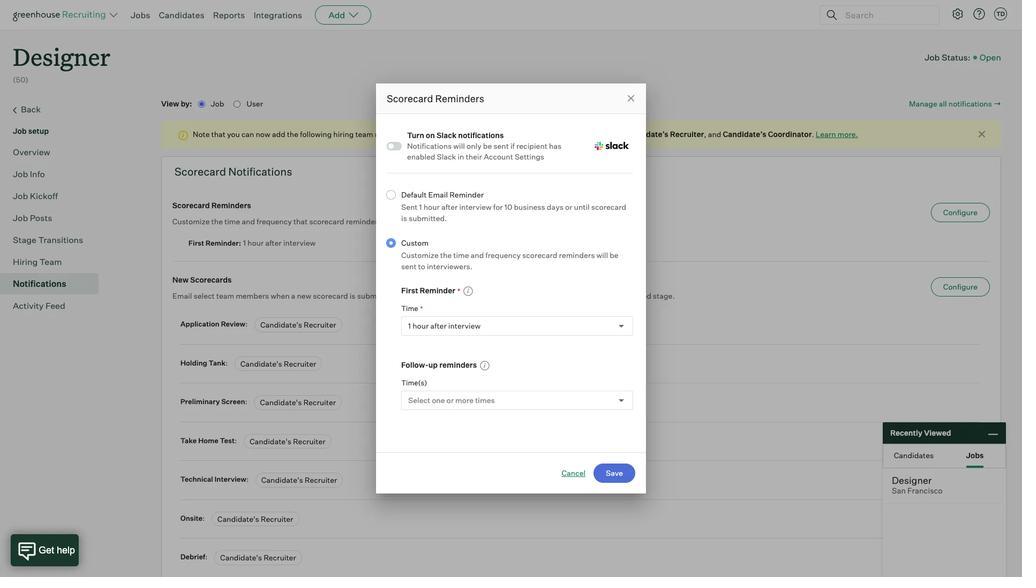 Task type: vqa. For each thing, say whether or not it's contained in the screenshot.
First Reminder 'First'
yes



Task type: locate. For each thing, give the bounding box(es) containing it.
onsite :
[[181, 514, 206, 523]]

learn more. link
[[816, 130, 859, 139]]

1 vertical spatial or
[[447, 396, 454, 405]]

1 hour after interview
[[409, 322, 481, 331]]

notifications up "if"
[[486, 130, 529, 139]]

recruiter
[[671, 130, 705, 139], [304, 321, 337, 330], [284, 360, 317, 369], [304, 398, 336, 408], [293, 437, 326, 446], [305, 476, 337, 485], [261, 515, 294, 524], [264, 554, 296, 563]]

debrief
[[181, 553, 205, 562]]

submitted left with
[[357, 292, 393, 301]]

2 a from the left
[[412, 292, 416, 301]]

recruiter for preliminary screen :
[[304, 398, 336, 408]]

1 horizontal spatial will
[[597, 251, 609, 260]]

candidate's right debrief :
[[220, 554, 262, 563]]

notifications down now
[[229, 165, 292, 179]]

2 horizontal spatial reminders
[[559, 251, 595, 260]]

reminders up additional
[[436, 93, 485, 105]]

default
[[402, 190, 427, 200]]

follow-
[[402, 361, 429, 370]]

coordinator
[[769, 130, 812, 139]]

cancel link
[[562, 468, 586, 479]]

job left info
[[13, 169, 28, 179]]

designer san francisco
[[893, 475, 943, 496]]

1 vertical spatial slack
[[437, 152, 456, 161]]

0 vertical spatial frequency
[[257, 217, 292, 226]]

and for coordinator
[[709, 130, 722, 139]]

1 horizontal spatial is
[[402, 214, 407, 223]]

outstanding
[[513, 292, 556, 301]]

time up first reminder : 1 hour after interview
[[225, 217, 240, 226]]

test
[[220, 437, 235, 445]]

2 horizontal spatial 1
[[420, 203, 422, 212]]

types:
[[531, 130, 553, 139]]

has
[[549, 141, 562, 151]]

more
[[456, 396, 474, 405]]

1 vertical spatial be
[[610, 251, 619, 260]]

1 horizontal spatial or
[[566, 203, 573, 212]]

or
[[566, 203, 573, 212], [447, 396, 454, 405]]

a left "new"
[[291, 292, 296, 301]]

designer for designer (50)
[[13, 41, 110, 72]]

designer down recently
[[893, 475, 933, 487]]

is right "new"
[[350, 292, 356, 301]]

activity feed
[[13, 301, 65, 311]]

1 vertical spatial interview
[[283, 239, 316, 248]]

1 horizontal spatial jobs
[[967, 451, 985, 460]]

activity feed link
[[13, 299, 94, 312]]

scorecard reminders inside scorecard reminders dialog
[[387, 93, 485, 105]]

1 configure from the top
[[944, 208, 978, 217]]

recruiter for holding tank :
[[284, 360, 317, 369]]

or left until
[[566, 203, 573, 212]]

job for job
[[211, 99, 226, 108]]

1 horizontal spatial scorecard reminders
[[387, 93, 485, 105]]

for
[[494, 203, 503, 212], [598, 292, 607, 301]]

1 vertical spatial jobs
[[967, 451, 985, 460]]

activity
[[13, 301, 44, 311]]

1 vertical spatial reminder
[[206, 239, 239, 248]]

first for first reminder
[[402, 286, 418, 295]]

0 horizontal spatial first
[[189, 239, 204, 248]]

0 vertical spatial 1
[[420, 203, 422, 212]]

add button
[[315, 5, 372, 25]]

candidate's right interview
[[261, 476, 303, 485]]

notifications up activity feed
[[13, 279, 66, 289]]

1 vertical spatial time
[[454, 251, 469, 260]]

0 vertical spatial scorecard reminders
[[387, 93, 485, 105]]

to down sent
[[413, 217, 421, 226]]

after down summary
[[431, 322, 447, 331]]

hour up the submitted.
[[424, 203, 440, 212]]

0 horizontal spatial will
[[454, 141, 465, 151]]

1 vertical spatial hour
[[248, 239, 264, 248]]

0 horizontal spatial time
[[225, 217, 240, 226]]

submitted
[[357, 292, 393, 301], [460, 292, 497, 301]]

the right add
[[287, 130, 299, 139]]

job for job kickoff
[[13, 191, 28, 201]]

td
[[997, 10, 1006, 18]]

candidate's right tank
[[241, 360, 282, 369]]

candidate's recruiter for holding tank :
[[241, 360, 317, 369]]

sent down custom
[[402, 262, 417, 271]]

and right ,
[[709, 130, 722, 139]]

days
[[547, 203, 564, 212]]

0 vertical spatial that
[[211, 130, 226, 139]]

time
[[402, 305, 418, 313]]

scorecard inside dialog
[[387, 93, 433, 105]]

0 vertical spatial scorecard
[[387, 93, 433, 105]]

can
[[242, 130, 254, 139]]

the up first reminder
[[441, 251, 452, 260]]

designer for designer san francisco
[[893, 475, 933, 487]]

1 vertical spatial customize
[[402, 251, 439, 260]]

notification sent on the same day of the interview element
[[461, 286, 474, 297]]

job posts link
[[13, 212, 94, 224]]

reminder down in
[[450, 190, 484, 200]]

additional
[[449, 130, 484, 139]]

1 horizontal spatial submitted
[[460, 292, 497, 301]]

for inside sent 1 hour after interview for 10 business days or until scorecard is submitted.
[[494, 203, 503, 212]]

and up notification sent on the same day of the interview element
[[471, 251, 484, 260]]

reminders inside customize the time and frequency scorecard reminders will be sent to interviewers.
[[559, 251, 595, 260]]

reminders left are
[[346, 217, 382, 226]]

2 vertical spatial sent
[[402, 262, 417, 271]]

recruiter for debrief :
[[264, 554, 296, 563]]

0 horizontal spatial submitted
[[357, 292, 393, 301]]

1 a from the left
[[291, 292, 296, 301]]

designer inside designer san francisco
[[893, 475, 933, 487]]

1 horizontal spatial customize
[[402, 251, 439, 260]]

viewed
[[925, 429, 952, 438]]

email right default in the left top of the page
[[429, 190, 448, 200]]

scorecard reminders down scorecard notifications
[[172, 201, 251, 210]]

job left kickoff
[[13, 191, 28, 201]]

2 horizontal spatial notifications
[[407, 141, 452, 151]]

frequency inside customize the time and frequency scorecard reminders will be sent to interviewers.
[[486, 251, 521, 260]]

user
[[247, 99, 263, 108]]

0 vertical spatial after
[[442, 203, 458, 212]]

0 vertical spatial customize
[[172, 217, 210, 226]]

reminder up scorecards at the left
[[206, 239, 239, 248]]

if
[[511, 141, 515, 151]]

submitted right of
[[460, 292, 497, 301]]

business
[[514, 203, 546, 212]]

recruiter for application review :
[[304, 321, 337, 330]]

reminders right up
[[440, 361, 477, 370]]

be inside customize the time and frequency scorecard reminders will be sent to interviewers.
[[610, 251, 619, 260]]

manage
[[910, 99, 938, 108]]

after down default email reminder
[[442, 203, 458, 212]]

0 vertical spatial reminder
[[450, 190, 484, 200]]

job kickoff
[[13, 191, 58, 201]]

interviewers. up notification sent on the same day of the interview element
[[427, 262, 473, 271]]

or right "one"
[[447, 396, 454, 405]]

and up first reminder : 1 hour after interview
[[242, 217, 255, 226]]

frequency down sent 1 hour after interview for 10 business days or until scorecard is submitted.
[[486, 251, 521, 260]]

job left setup
[[13, 126, 27, 135]]

scorecard reminders dialog
[[376, 84, 647, 494]]

1 horizontal spatial for
[[598, 292, 607, 301]]

email select team members when a new scorecard is submitted with a summary of submitted and outstanding scorecards for the selected stage.
[[172, 292, 675, 301]]

to inside customize the time and frequency scorecard reminders will be sent to interviewers.
[[418, 262, 426, 271]]

interview left 10
[[460, 203, 492, 212]]

time inside customize the time and frequency scorecard reminders will be sent to interviewers.
[[454, 251, 469, 260]]

frequency
[[257, 217, 292, 226], [486, 251, 521, 260]]

interviewers. inside customize the time and frequency scorecard reminders will be sent to interviewers.
[[427, 262, 473, 271]]

interview down customize the time and frequency that scorecard reminders are sent to interviewers.
[[283, 239, 316, 248]]

0 vertical spatial to
[[440, 130, 447, 139]]

1 vertical spatial configure button
[[932, 278, 991, 297]]

scorecard
[[387, 93, 433, 105], [175, 165, 226, 179], [172, 201, 210, 210]]

is down sent
[[402, 214, 407, 223]]

reminders up scorecards
[[559, 251, 595, 260]]

1 vertical spatial scorecard
[[175, 165, 226, 179]]

status:
[[942, 52, 971, 63]]

follow-up reminders
[[402, 361, 477, 370]]

notifications inside "link"
[[949, 99, 993, 108]]

open
[[980, 52, 1002, 63]]

following
[[300, 130, 332, 139]]

job
[[925, 52, 941, 63], [211, 99, 226, 108], [13, 126, 27, 135], [13, 169, 28, 179], [13, 191, 28, 201], [13, 213, 28, 223]]

review
[[221, 320, 246, 329]]

reminders inside dialog
[[436, 93, 485, 105]]

0 horizontal spatial team
[[216, 292, 234, 301]]

0 vertical spatial is
[[402, 214, 407, 223]]

0 vertical spatial configure
[[944, 208, 978, 217]]

candidate's down interview
[[218, 515, 259, 524]]

1 vertical spatial will
[[597, 251, 609, 260]]

0 vertical spatial for
[[494, 203, 503, 212]]

and inside customize the time and frequency scorecard reminders will be sent to interviewers.
[[471, 251, 484, 260]]

customize for customize the time and frequency that scorecard reminders are sent to interviewers.
[[172, 217, 210, 226]]

1 vertical spatial is
[[350, 292, 356, 301]]

0 horizontal spatial jobs
[[131, 10, 150, 20]]

to for customize the time and frequency that scorecard reminders are sent to interviewers.
[[413, 217, 421, 226]]

0 horizontal spatial notifications
[[13, 279, 66, 289]]

0 horizontal spatial be
[[483, 141, 492, 151]]

enabled
[[407, 152, 436, 161]]

notifications inside turn on slack notifications notifications will only be sent if recipient has enabled slack in their account settings
[[459, 131, 504, 140]]

1 vertical spatial sent
[[396, 217, 412, 226]]

holding
[[181, 359, 207, 368]]

0 horizontal spatial reminders
[[212, 201, 251, 210]]

0 vertical spatial configure button
[[932, 203, 991, 223]]

slack right on
[[437, 131, 457, 140]]

candidate's for debrief :
[[220, 554, 262, 563]]

is
[[402, 214, 407, 223], [350, 292, 356, 301]]

0 horizontal spatial for
[[494, 203, 503, 212]]

0 vertical spatial notifications
[[407, 141, 452, 151]]

0 vertical spatial will
[[454, 141, 465, 151]]

2 vertical spatial reminders
[[440, 361, 477, 370]]

subsequent notification(s) sent in the business days following the interview. element
[[477, 360, 491, 372]]

for left 10
[[494, 203, 503, 212]]

(50)
[[13, 75, 28, 84]]

the
[[287, 130, 299, 139], [212, 217, 223, 226], [441, 251, 452, 260], [609, 292, 620, 301]]

interviewers. down default email reminder
[[422, 217, 468, 226]]

configure for customize the time and frequency that scorecard reminders are sent to interviewers.
[[944, 208, 978, 217]]

turn
[[407, 131, 425, 140]]

interview down of
[[449, 322, 481, 331]]

candidate's right screen
[[260, 398, 302, 408]]

0 horizontal spatial customize
[[172, 217, 210, 226]]

first inside customization "option group"
[[402, 286, 418, 295]]

and for that
[[242, 217, 255, 226]]

2 vertical spatial reminder
[[420, 286, 456, 295]]

notifications
[[407, 141, 452, 151], [229, 165, 292, 179], [13, 279, 66, 289]]

job inside job posts link
[[13, 213, 28, 223]]

for right scorecards
[[598, 292, 607, 301]]

candidate's for take home test :
[[250, 437, 292, 446]]

slack left in
[[437, 152, 456, 161]]

job left the posts
[[13, 213, 28, 223]]

job left status: at the right of the page
[[925, 52, 941, 63]]

2 vertical spatial to
[[418, 262, 426, 271]]

candidate's recruiter
[[261, 321, 337, 330], [241, 360, 317, 369], [260, 398, 336, 408], [250, 437, 326, 446], [261, 476, 337, 485], [218, 515, 294, 524], [220, 554, 296, 563]]

notifications down on
[[407, 141, 452, 151]]

hiring
[[13, 257, 38, 267]]

a right with
[[412, 292, 416, 301]]

1 horizontal spatial email
[[429, 190, 448, 200]]

learn
[[816, 130, 837, 139]]

now
[[256, 130, 271, 139]]

email
[[429, 190, 448, 200], [172, 292, 192, 301]]

debrief :
[[181, 553, 209, 562]]

feed
[[46, 301, 65, 311]]

0 horizontal spatial candidate's
[[625, 130, 669, 139]]

after inside sent 1 hour after interview for 10 business days or until scorecard is submitted.
[[442, 203, 458, 212]]

candidate's recruiter for application review :
[[261, 321, 337, 330]]

up
[[429, 361, 438, 370]]

notifications left →
[[949, 99, 993, 108]]

recently
[[891, 429, 923, 438]]

that left you
[[211, 130, 226, 139]]

0 horizontal spatial designer
[[13, 41, 110, 72]]

sent up account
[[494, 141, 509, 151]]

reminder left notification sent on the same day of the interview element
[[420, 286, 456, 295]]

reminders down scorecard notifications
[[212, 201, 251, 210]]

frequency up first reminder : 1 hour after interview
[[257, 217, 292, 226]]

to
[[440, 130, 447, 139], [413, 217, 421, 226], [418, 262, 426, 271]]

designer (50)
[[13, 41, 110, 84]]

1 vertical spatial to
[[413, 217, 421, 226]]

sent
[[402, 203, 418, 212]]

customize
[[172, 217, 210, 226], [402, 251, 439, 260]]

sent inside turn on slack notifications notifications will only be sent if recipient has enabled slack in their account settings
[[494, 141, 509, 151]]

0 vertical spatial first
[[189, 239, 204, 248]]

new
[[172, 276, 189, 285]]

first up the "new scorecards"
[[189, 239, 204, 248]]

0 horizontal spatial scorecard reminders
[[172, 201, 251, 210]]

overview
[[13, 147, 50, 157]]

1 vertical spatial that
[[294, 217, 308, 226]]

1 horizontal spatial team
[[356, 130, 374, 139]]

: inside first reminder : 1 hour after interview
[[239, 239, 241, 248]]

candidate's down when at the bottom
[[261, 321, 302, 330]]

job inside job info link
[[13, 169, 28, 179]]

notifications up only
[[459, 131, 504, 140]]

hour
[[424, 203, 440, 212], [248, 239, 264, 248], [413, 322, 429, 331]]

candidate's for application review :
[[261, 321, 302, 330]]

reminders
[[346, 217, 382, 226], [559, 251, 595, 260], [440, 361, 477, 370]]

1 vertical spatial frequency
[[486, 251, 521, 260]]

that up first reminder : 1 hour after interview
[[294, 217, 308, 226]]

submitted.
[[409, 214, 447, 223]]

first up time
[[402, 286, 418, 295]]

back link
[[13, 103, 94, 117]]

reminder for first reminder : 1 hour after interview
[[206, 239, 239, 248]]

1 vertical spatial notifications
[[229, 165, 292, 179]]

team right select
[[216, 292, 234, 301]]

customize for customize the time and frequency scorecard reminders will be sent to interviewers.
[[402, 251, 439, 260]]

interview inside sent 1 hour after interview for 10 business days or until scorecard is submitted.
[[460, 203, 492, 212]]

2 configure button from the top
[[932, 278, 991, 297]]

scorecard
[[592, 203, 627, 212], [309, 217, 345, 226], [523, 251, 558, 260], [313, 292, 348, 301]]

times
[[476, 396, 495, 405]]

1 vertical spatial 1
[[243, 239, 246, 248]]

reminder for first reminder
[[420, 286, 456, 295]]

0 horizontal spatial a
[[291, 292, 296, 301]]

email down 'new' at the left top
[[172, 292, 192, 301]]

first inside first reminder : 1 hour after interview
[[189, 239, 204, 248]]

→
[[994, 99, 1002, 108]]

team left 'roles' at the top
[[356, 130, 374, 139]]

reminder inside first reminder : 1 hour after interview
[[206, 239, 239, 248]]

preliminary screen :
[[181, 398, 249, 406]]

candidate's right test
[[250, 437, 292, 446]]

1 horizontal spatial reminders
[[440, 361, 477, 370]]

recruiter for take home test :
[[293, 437, 326, 446]]

1 vertical spatial team
[[216, 292, 234, 301]]

0 vertical spatial reminders
[[436, 93, 485, 105]]

1 horizontal spatial a
[[412, 292, 416, 301]]

1 vertical spatial scorecard reminders
[[172, 201, 251, 210]]

1 horizontal spatial designer
[[893, 475, 933, 487]]

sent inside customize the time and frequency scorecard reminders will be sent to interviewers.
[[402, 262, 417, 271]]

candidates
[[159, 10, 205, 20]]

0 vertical spatial interview
[[460, 203, 492, 212]]

hour up members
[[248, 239, 264, 248]]

0 vertical spatial reminders
[[346, 217, 382, 226]]

User radio
[[234, 101, 241, 108]]

:
[[239, 239, 241, 248], [246, 320, 248, 329], [226, 359, 228, 368], [245, 398, 247, 406], [235, 437, 237, 445], [247, 476, 249, 484], [203, 514, 205, 523], [205, 553, 208, 562]]

scorecard reminders up on
[[387, 93, 485, 105]]

0 vertical spatial jobs
[[131, 10, 150, 20]]

candidate's for technical interview :
[[261, 476, 303, 485]]

hour inside sent 1 hour after interview for 10 business days or until scorecard is submitted.
[[424, 203, 440, 212]]

time for customize the time and frequency scorecard reminders will be sent to interviewers.
[[454, 251, 469, 260]]

configure button for email select team members when a new scorecard is submitted with a summary of submitted and outstanding scorecards for the selected stage.
[[932, 278, 991, 297]]

sent
[[494, 141, 509, 151], [396, 217, 412, 226], [402, 262, 417, 271]]

0 horizontal spatial reminders
[[346, 217, 382, 226]]

job right the job option
[[211, 99, 226, 108]]

time up notification sent on the same day of the interview element
[[454, 251, 469, 260]]

recipients
[[404, 130, 439, 139]]

configure button
[[932, 203, 991, 223], [932, 278, 991, 297]]

customize inside customize the time and frequency scorecard reminders will be sent to interviewers.
[[402, 251, 439, 260]]

designer down greenhouse recruiting 'image'
[[13, 41, 110, 72]]

as
[[394, 130, 402, 139]]

1 horizontal spatial be
[[610, 251, 619, 260]]

1 configure button from the top
[[932, 203, 991, 223]]

0 vertical spatial or
[[566, 203, 573, 212]]

1 horizontal spatial first
[[402, 286, 418, 295]]

1 vertical spatial configure
[[944, 283, 978, 292]]

to down custom
[[418, 262, 426, 271]]

0 horizontal spatial email
[[172, 292, 192, 301]]

hour down time
[[413, 322, 429, 331]]

job inside job kickoff link
[[13, 191, 28, 201]]

job for job setup
[[13, 126, 27, 135]]

to right on
[[440, 130, 447, 139]]

subsequent notification(s) sent in the business days following the interview. image
[[480, 361, 491, 372]]

after down customize the time and frequency that scorecard reminders are sent to interviewers.
[[266, 239, 282, 248]]

sent right are
[[396, 217, 412, 226]]

notifications link
[[13, 278, 94, 290]]

0 vertical spatial designer
[[13, 41, 110, 72]]

2 vertical spatial notifications
[[13, 279, 66, 289]]

candidate's for preliminary screen :
[[260, 398, 302, 408]]

interviewers. for customize the time and frequency that scorecard reminders are sent to interviewers.
[[422, 217, 468, 226]]

manage all notifications → link
[[910, 98, 1002, 109]]

2 configure from the top
[[944, 283, 978, 292]]

the inside customize the time and frequency scorecard reminders will be sent to interviewers.
[[441, 251, 452, 260]]

0 vertical spatial time
[[225, 217, 240, 226]]

0 vertical spatial sent
[[494, 141, 509, 151]]



Task type: describe. For each thing, give the bounding box(es) containing it.
preliminary
[[181, 398, 220, 406]]

first for first reminder : 1 hour after interview
[[189, 239, 204, 248]]

job posts
[[13, 213, 52, 223]]

is inside sent 1 hour after interview for 10 business days or until scorecard is submitted.
[[402, 214, 407, 223]]

default email reminder
[[402, 190, 484, 200]]

stage transitions
[[13, 235, 83, 245]]

1 horizontal spatial 1
[[409, 322, 411, 331]]

.
[[812, 130, 815, 139]]

configure image
[[952, 8, 965, 20]]

first reminder
[[402, 286, 456, 295]]

job for job info
[[13, 169, 28, 179]]

2 submitted from the left
[[460, 292, 497, 301]]

1 vertical spatial email
[[172, 292, 192, 301]]

0 horizontal spatial 1
[[243, 239, 246, 248]]

by:
[[181, 99, 192, 108]]

job kickoff link
[[13, 190, 94, 202]]

1 horizontal spatial notifications
[[229, 165, 292, 179]]

2 vertical spatial after
[[431, 322, 447, 331]]

candidate's recruiter for onsite :
[[218, 515, 294, 524]]

notifications inside turn on slack notifications notifications will only be sent if recipient has enabled slack in their account settings
[[407, 141, 452, 151]]

Search text field
[[843, 7, 930, 23]]

team
[[40, 257, 62, 267]]

screen
[[221, 398, 245, 406]]

cancel
[[562, 469, 586, 478]]

the left the selected
[[609, 292, 620, 301]]

0 vertical spatial team
[[356, 130, 374, 139]]

selected
[[622, 292, 652, 301]]

will inside turn on slack notifications notifications will only be sent if recipient has enabled slack in their account settings
[[454, 141, 465, 151]]

setup
[[28, 126, 49, 135]]

email inside customization "option group"
[[429, 190, 448, 200]]

select one or more times
[[409, 396, 495, 405]]

0 horizontal spatial or
[[447, 396, 454, 405]]

home
[[198, 437, 219, 445]]

frequency for that
[[257, 217, 292, 226]]

select
[[194, 292, 215, 301]]

onsite
[[181, 514, 203, 523]]

configure button for customize the time and frequency that scorecard reminders are sent to interviewers.
[[932, 203, 991, 223]]

td button
[[993, 5, 1010, 23]]

settings
[[515, 152, 545, 161]]

only
[[467, 141, 482, 151]]

0 vertical spatial slack
[[437, 131, 457, 140]]

sent 1 hour after interview for 10 business days or until scorecard is submitted.
[[402, 203, 627, 223]]

time(s)
[[402, 379, 427, 388]]

recruiter for onsite :
[[261, 515, 294, 524]]

sent for customize the time and frequency that scorecard reminders are sent to interviewers.
[[396, 217, 412, 226]]

kickoff
[[30, 191, 58, 201]]

customize the time and frequency that scorecard reminders are sent to interviewers.
[[172, 217, 468, 226]]

scorecard inside sent 1 hour after interview for 10 business days or until scorecard is submitted.
[[592, 203, 627, 212]]

stage.
[[653, 292, 675, 301]]

sent for customize the time and frequency scorecard reminders will be sent to interviewers.
[[402, 262, 417, 271]]

customization option group
[[381, 189, 634, 435]]

reports
[[213, 10, 245, 20]]

candidate's recruiter , and candidate's coordinator . learn more.
[[625, 130, 859, 139]]

job setup
[[13, 126, 49, 135]]

save
[[606, 469, 623, 478]]

candidate's for holding tank :
[[241, 360, 282, 369]]

be inside turn on slack notifications notifications will only be sent if recipient has enabled slack in their account settings
[[483, 141, 492, 151]]

candidate's for onsite :
[[218, 515, 259, 524]]

recruiter for technical interview :
[[305, 476, 337, 485]]

add
[[272, 130, 286, 139]]

reports link
[[213, 10, 245, 20]]

take
[[181, 437, 197, 445]]

candidate's recruiter for preliminary screen :
[[260, 398, 336, 408]]

scorecards
[[557, 292, 596, 301]]

interview
[[215, 476, 247, 484]]

integrations link
[[254, 10, 302, 20]]

recipient
[[517, 141, 548, 151]]

hiring team link
[[13, 256, 94, 268]]

2 vertical spatial interview
[[449, 322, 481, 331]]

francisco
[[908, 487, 943, 496]]

td button
[[995, 8, 1008, 20]]

customize the time and frequency scorecard reminders will be sent to interviewers.
[[402, 251, 619, 271]]

stage
[[13, 235, 36, 245]]

of
[[452, 292, 459, 301]]

more.
[[838, 130, 859, 139]]

and left outstanding
[[498, 292, 511, 301]]

scorecard notifications
[[175, 165, 292, 179]]

1 vertical spatial after
[[266, 239, 282, 248]]

job info
[[13, 169, 45, 179]]

tank
[[209, 359, 226, 368]]

candidates link
[[159, 10, 205, 20]]

note that you can now add the following hiring team roles as recipients to additional notifications types:
[[193, 130, 553, 139]]

all
[[940, 99, 948, 108]]

technical
[[181, 476, 213, 484]]

integrations
[[254, 10, 302, 20]]

candidate's recruiter for debrief :
[[220, 554, 296, 563]]

time for customize the time and frequency that scorecard reminders are sent to interviewers.
[[225, 217, 240, 226]]

1 horizontal spatial that
[[294, 217, 308, 226]]

turn on slack notifications notifications will only be sent if recipient has enabled slack in their account settings
[[407, 131, 562, 161]]

hiring
[[334, 130, 354, 139]]

add
[[329, 10, 345, 20]]

0 horizontal spatial is
[[350, 292, 356, 301]]

greenhouse recruiting image
[[13, 9, 109, 21]]

view by:
[[161, 99, 194, 108]]

1 candidate's from the left
[[625, 130, 669, 139]]

will inside customize the time and frequency scorecard reminders will be sent to interviewers.
[[597, 251, 609, 260]]

or inside sent 1 hour after interview for 10 business days or until scorecard is submitted.
[[566, 203, 573, 212]]

Job radio
[[198, 101, 205, 108]]

to for customize the time and frequency scorecard reminders will be sent to interviewers.
[[418, 262, 426, 271]]

holding tank :
[[181, 359, 229, 368]]

when
[[271, 292, 290, 301]]

2 candidate's from the left
[[723, 130, 767, 139]]

notification sent on the same day of the interview image
[[463, 286, 474, 297]]

the up first reminder : 1 hour after interview
[[212, 217, 223, 226]]

save button
[[594, 464, 636, 483]]

scorecard inside customize the time and frequency scorecard reminders will be sent to interviewers.
[[523, 251, 558, 260]]

back
[[21, 104, 41, 115]]

new
[[297, 292, 312, 301]]

and for scorecard
[[471, 251, 484, 260]]

take home test :
[[181, 437, 239, 445]]

jobs link
[[131, 10, 150, 20]]

stage transitions link
[[13, 234, 94, 246]]

scorecards
[[190, 276, 232, 285]]

2 vertical spatial hour
[[413, 322, 429, 331]]

are
[[384, 217, 395, 226]]

1 submitted from the left
[[357, 292, 393, 301]]

view
[[161, 99, 179, 108]]

candidate's recruiter for technical interview :
[[261, 476, 337, 485]]

frequency for scorecard
[[486, 251, 521, 260]]

their
[[466, 152, 482, 161]]

application
[[181, 320, 220, 329]]

configure for email select team members when a new scorecard is submitted with a summary of submitted and outstanding scorecards for the selected stage.
[[944, 283, 978, 292]]

select
[[409, 396, 431, 405]]

10
[[505, 203, 513, 212]]

2 vertical spatial scorecard
[[172, 201, 210, 210]]

1 vertical spatial reminders
[[212, 201, 251, 210]]

job for job posts
[[13, 213, 28, 223]]

interviewers. for customize the time and frequency scorecard reminders will be sent to interviewers.
[[427, 262, 473, 271]]

0 horizontal spatial that
[[211, 130, 226, 139]]

1 inside sent 1 hour after interview for 10 business days or until scorecard is submitted.
[[420, 203, 422, 212]]

manage all notifications →
[[910, 99, 1002, 108]]

candidate's recruiter for take home test :
[[250, 437, 326, 446]]

job for job status:
[[925, 52, 941, 63]]



